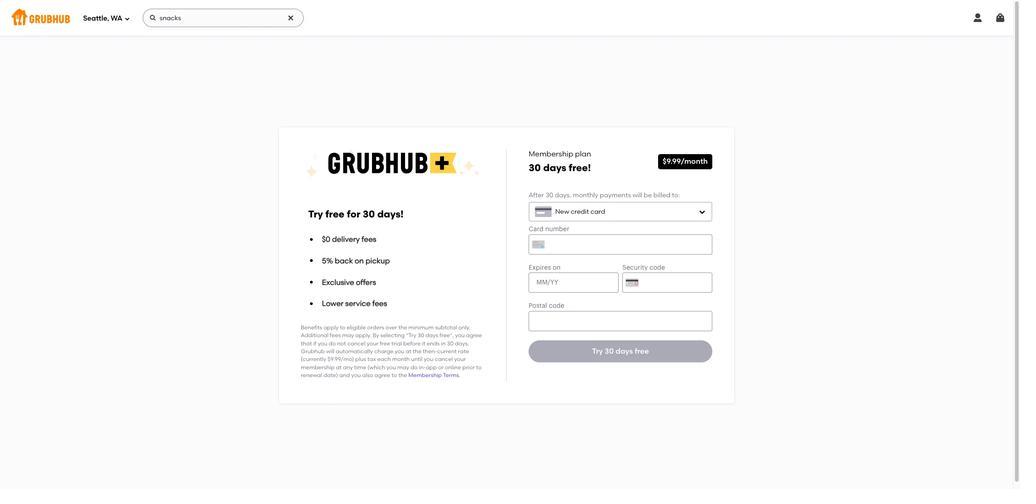 Task type: describe. For each thing, give the bounding box(es) containing it.
after 30 days, monthly payments will be billed to:
[[529, 192, 680, 199]]

and
[[339, 373, 350, 379]]

Search for food, convenience, alcohol... search field
[[143, 9, 303, 27]]

monthly
[[573, 192, 598, 199]]

pickup
[[366, 257, 390, 266]]

new credit card
[[555, 208, 605, 216]]

days inside benefits apply to eligible orders over the minimum subtotal only. additional fees may apply. by selecting "try 30 days free", you agree that if you do not cancel your free trial before it ends in 30 days, grubhub will automatically charge you at the then-current rate (currently $9.99/mo) plus tax each month until you cancel your membership at any time (which you may do in-app or online prior to renewal date) and you also agree to the
[[426, 333, 438, 339]]

membership
[[301, 365, 335, 371]]

free",
[[440, 333, 454, 339]]

1 horizontal spatial will
[[633, 192, 642, 199]]

try free for 30 days!
[[308, 209, 404, 220]]

billed
[[654, 192, 671, 199]]

in
[[441, 341, 446, 347]]

1 vertical spatial cancel
[[435, 357, 453, 363]]

card
[[591, 208, 605, 216]]

(which
[[368, 365, 385, 371]]

back
[[335, 257, 353, 266]]

30 inside try 30 days free button
[[605, 347, 614, 356]]

exclusive offers
[[322, 278, 376, 287]]

terms
[[443, 373, 459, 379]]

time
[[354, 365, 366, 371]]

0 horizontal spatial free
[[325, 209, 345, 220]]

not
[[337, 341, 346, 347]]

plan
[[575, 150, 591, 159]]

lower
[[322, 300, 344, 308]]

to:
[[672, 192, 680, 199]]

0 vertical spatial the
[[399, 325, 407, 331]]

offers
[[356, 278, 376, 287]]

in-
[[419, 365, 426, 371]]

5%
[[322, 257, 333, 266]]

will inside benefits apply to eligible orders over the minimum subtotal only. additional fees may apply. by selecting "try 30 days free", you agree that if you do not cancel your free trial before it ends in 30 days, grubhub will automatically charge you at the then-current rate (currently $9.99/mo) plus tax each month until you cancel your membership at any time (which you may do in-app or online prior to renewal date) and you also agree to the
[[326, 349, 335, 355]]

it
[[422, 341, 426, 347]]

by
[[373, 333, 379, 339]]

0 vertical spatial at
[[406, 349, 412, 355]]

grubhub
[[301, 349, 325, 355]]

seattle, wa
[[83, 14, 122, 22]]

credit
[[571, 208, 589, 216]]

until
[[411, 357, 423, 363]]

rate
[[458, 349, 469, 355]]

automatically
[[336, 349, 373, 355]]

1 horizontal spatial days,
[[555, 192, 571, 199]]

benefits
[[301, 325, 322, 331]]

prior
[[463, 365, 475, 371]]

1 svg image from the left
[[149, 14, 156, 22]]

1 horizontal spatial may
[[398, 365, 409, 371]]

delivery
[[332, 235, 360, 244]]

2 vertical spatial the
[[399, 373, 407, 379]]

"try
[[406, 333, 416, 339]]

current
[[437, 349, 457, 355]]

then-
[[423, 349, 437, 355]]

free inside button
[[635, 347, 649, 356]]

or
[[438, 365, 444, 371]]

$0
[[322, 235, 330, 244]]

charge
[[374, 349, 394, 355]]

ends
[[427, 341, 440, 347]]

30 inside membership plan 30 days free!
[[529, 162, 541, 174]]

you down then-
[[424, 357, 434, 363]]

0 vertical spatial may
[[342, 333, 354, 339]]

minimum
[[409, 325, 434, 331]]

2 vertical spatial to
[[392, 373, 397, 379]]

service
[[345, 300, 371, 308]]

(currently
[[301, 357, 326, 363]]

main navigation navigation
[[0, 0, 1014, 36]]

benefits apply to eligible orders over the minimum subtotal only. additional fees may apply. by selecting "try 30 days free", you agree that if you do not cancel your free trial before it ends in 30 days, grubhub will automatically charge you at the then-current rate (currently $9.99/mo) plus tax each month until you cancel your membership at any time (which you may do in-app or online prior to renewal date) and you also agree to the
[[301, 325, 482, 379]]

membership for 30
[[529, 150, 573, 159]]

1 vertical spatial the
[[413, 349, 422, 355]]

after
[[529, 192, 544, 199]]

plus
[[355, 357, 366, 363]]

payments
[[600, 192, 631, 199]]

0 horizontal spatial agree
[[375, 373, 390, 379]]

0 horizontal spatial your
[[367, 341, 379, 347]]

online
[[445, 365, 461, 371]]



Task type: vqa. For each thing, say whether or not it's contained in the screenshot.
Frozen related to Frozen Mango, Fresh Banana, Dates Honey,  Spirulina Tablet, Almond Milk
no



Task type: locate. For each thing, give the bounding box(es) containing it.
apply
[[324, 325, 339, 331]]

orders
[[367, 325, 384, 331]]

you down time
[[351, 373, 361, 379]]

you right if
[[318, 341, 328, 347]]

wa
[[111, 14, 122, 22]]

app
[[426, 365, 437, 371]]

0 vertical spatial try
[[308, 209, 323, 220]]

eligible
[[347, 325, 366, 331]]

will up $9.99/mo)
[[326, 349, 335, 355]]

$9.99/month
[[663, 157, 708, 166]]

membership up free!
[[529, 150, 573, 159]]

1 horizontal spatial do
[[411, 365, 418, 371]]

will left be
[[633, 192, 642, 199]]

0 vertical spatial free
[[325, 209, 345, 220]]

1 vertical spatial agree
[[375, 373, 390, 379]]

1 vertical spatial days
[[426, 333, 438, 339]]

membership down in-
[[409, 373, 442, 379]]

month
[[392, 357, 410, 363]]

1 horizontal spatial to
[[392, 373, 397, 379]]

apply.
[[355, 333, 371, 339]]

cancel up automatically
[[347, 341, 366, 347]]

days, inside benefits apply to eligible orders over the minimum subtotal only. additional fees may apply. by selecting "try 30 days free", you agree that if you do not cancel your free trial before it ends in 30 days, grubhub will automatically charge you at the then-current rate (currently $9.99/mo) plus tax each month until you cancel your membership at any time (which you may do in-app or online prior to renewal date) and you also agree to the
[[455, 341, 469, 347]]

1 vertical spatial days,
[[455, 341, 469, 347]]

fees right the delivery
[[362, 235, 376, 244]]

days, up rate
[[455, 341, 469, 347]]

also
[[362, 373, 373, 379]]

only.
[[459, 325, 471, 331]]

free!
[[569, 162, 591, 174]]

0 horizontal spatial try
[[308, 209, 323, 220]]

1 vertical spatial at
[[336, 365, 342, 371]]

free inside benefits apply to eligible orders over the minimum subtotal only. additional fees may apply. by selecting "try 30 days free", you agree that if you do not cancel your free trial before it ends in 30 days, grubhub will automatically charge you at the then-current rate (currently $9.99/mo) plus tax each month until you cancel your membership at any time (which you may do in-app or online prior to renewal date) and you also agree to the
[[380, 341, 390, 347]]

try 30 days free
[[592, 347, 649, 356]]

membership terms link
[[409, 373, 459, 379]]

may down month
[[398, 365, 409, 371]]

membership for .
[[409, 373, 442, 379]]

0 vertical spatial days
[[543, 162, 567, 174]]

any
[[343, 365, 353, 371]]

0 vertical spatial fees
[[362, 235, 376, 244]]

do
[[329, 341, 336, 347], [411, 365, 418, 371]]

1 vertical spatial do
[[411, 365, 418, 371]]

your
[[367, 341, 379, 347], [454, 357, 466, 363]]

0 vertical spatial cancel
[[347, 341, 366, 347]]

fees down apply
[[330, 333, 341, 339]]

2 vertical spatial days
[[616, 347, 633, 356]]

1 horizontal spatial svg image
[[287, 14, 294, 22]]

1 vertical spatial membership
[[409, 373, 442, 379]]

that
[[301, 341, 312, 347]]

selecting
[[381, 333, 405, 339]]

agree
[[466, 333, 482, 339], [375, 373, 390, 379]]

0 vertical spatial days,
[[555, 192, 571, 199]]

fees for $0 delivery fees
[[362, 235, 376, 244]]

0 vertical spatial will
[[633, 192, 642, 199]]

0 horizontal spatial do
[[329, 341, 336, 347]]

1 vertical spatial may
[[398, 365, 409, 371]]

30
[[529, 162, 541, 174], [546, 192, 553, 199], [363, 209, 375, 220], [418, 333, 424, 339], [447, 341, 454, 347], [605, 347, 614, 356]]

over
[[386, 325, 397, 331]]

0 vertical spatial to
[[340, 325, 346, 331]]

membership logo image
[[305, 150, 480, 179]]

membership
[[529, 150, 573, 159], [409, 373, 442, 379]]

days,
[[555, 192, 571, 199], [455, 341, 469, 347]]

2 horizontal spatial to
[[476, 365, 482, 371]]

tax
[[368, 357, 376, 363]]

fees for lower service fees
[[372, 300, 387, 308]]

days inside try 30 days free button
[[616, 347, 633, 356]]

at
[[406, 349, 412, 355], [336, 365, 342, 371]]

0 vertical spatial agree
[[466, 333, 482, 339]]

do left not
[[329, 341, 336, 347]]

$0 delivery fees
[[322, 235, 376, 244]]

cancel
[[347, 341, 366, 347], [435, 357, 453, 363]]

1 vertical spatial your
[[454, 357, 466, 363]]

subtotal
[[435, 325, 457, 331]]

membership terms .
[[409, 373, 460, 379]]

$9.99/mo)
[[328, 357, 354, 363]]

before
[[403, 341, 421, 347]]

will
[[633, 192, 642, 199], [326, 349, 335, 355]]

do left in-
[[411, 365, 418, 371]]

try for try 30 days free
[[592, 347, 603, 356]]

1 horizontal spatial days
[[543, 162, 567, 174]]

0 horizontal spatial at
[[336, 365, 342, 371]]

1 horizontal spatial at
[[406, 349, 412, 355]]

0 horizontal spatial cancel
[[347, 341, 366, 347]]

0 horizontal spatial to
[[340, 325, 346, 331]]

0 horizontal spatial may
[[342, 333, 354, 339]]

1 horizontal spatial try
[[592, 347, 603, 356]]

to right apply
[[340, 325, 346, 331]]

to right prior
[[476, 365, 482, 371]]

be
[[644, 192, 652, 199]]

0 horizontal spatial membership
[[409, 373, 442, 379]]

at down $9.99/mo)
[[336, 365, 342, 371]]

free
[[325, 209, 345, 220], [380, 341, 390, 347], [635, 347, 649, 356]]

1 vertical spatial will
[[326, 349, 335, 355]]

0 vertical spatial membership
[[529, 150, 573, 159]]

try inside try 30 days free button
[[592, 347, 603, 356]]

at down before at the bottom left of the page
[[406, 349, 412, 355]]

try 30 days free button
[[529, 341, 713, 363]]

0 horizontal spatial will
[[326, 349, 335, 355]]

0 horizontal spatial svg image
[[149, 14, 156, 22]]

5% back on pickup
[[322, 257, 390, 266]]

lower service fees
[[322, 300, 387, 308]]

additional
[[301, 333, 329, 339]]

the up until
[[413, 349, 422, 355]]

membership plan 30 days free!
[[529, 150, 591, 174]]

your down by
[[367, 341, 379, 347]]

agree down only.
[[466, 333, 482, 339]]

0 vertical spatial your
[[367, 341, 379, 347]]

.
[[459, 373, 460, 379]]

seattle,
[[83, 14, 109, 22]]

1 vertical spatial try
[[592, 347, 603, 356]]

2 vertical spatial free
[[635, 347, 649, 356]]

try
[[308, 209, 323, 220], [592, 347, 603, 356]]

svg image
[[973, 12, 984, 23], [995, 12, 1006, 23], [124, 16, 130, 21], [699, 208, 706, 216]]

fees inside benefits apply to eligible orders over the minimum subtotal only. additional fees may apply. by selecting "try 30 days free", you agree that if you do not cancel your free trial before it ends in 30 days, grubhub will automatically charge you at the then-current rate (currently $9.99/mo) plus tax each month until you cancel your membership at any time (which you may do in-app or online prior to renewal date) and you also agree to the
[[330, 333, 341, 339]]

svg image
[[149, 14, 156, 22], [287, 14, 294, 22]]

date)
[[324, 373, 338, 379]]

1 horizontal spatial your
[[454, 357, 466, 363]]

may up not
[[342, 333, 354, 339]]

new
[[555, 208, 569, 216]]

each
[[377, 357, 391, 363]]

the down month
[[399, 373, 407, 379]]

fees right service
[[372, 300, 387, 308]]

you
[[455, 333, 465, 339], [318, 341, 328, 347], [395, 349, 404, 355], [424, 357, 434, 363], [387, 365, 396, 371], [351, 373, 361, 379]]

you down each
[[387, 365, 396, 371]]

cancel up or
[[435, 357, 453, 363]]

your down rate
[[454, 357, 466, 363]]

2 vertical spatial fees
[[330, 333, 341, 339]]

0 vertical spatial do
[[329, 341, 336, 347]]

1 vertical spatial to
[[476, 365, 482, 371]]

1 vertical spatial fees
[[372, 300, 387, 308]]

exclusive
[[322, 278, 354, 287]]

0 horizontal spatial days
[[426, 333, 438, 339]]

you up month
[[395, 349, 404, 355]]

1 vertical spatial free
[[380, 341, 390, 347]]

days, up new
[[555, 192, 571, 199]]

may
[[342, 333, 354, 339], [398, 365, 409, 371]]

try for try free for 30 days!
[[308, 209, 323, 220]]

you down only.
[[455, 333, 465, 339]]

agree down (which
[[375, 373, 390, 379]]

membership inside membership plan 30 days free!
[[529, 150, 573, 159]]

on
[[355, 257, 364, 266]]

2 horizontal spatial free
[[635, 347, 649, 356]]

1 horizontal spatial membership
[[529, 150, 573, 159]]

1 horizontal spatial free
[[380, 341, 390, 347]]

the
[[399, 325, 407, 331], [413, 349, 422, 355], [399, 373, 407, 379]]

renewal
[[301, 373, 322, 379]]

1 horizontal spatial agree
[[466, 333, 482, 339]]

days
[[543, 162, 567, 174], [426, 333, 438, 339], [616, 347, 633, 356]]

2 svg image from the left
[[287, 14, 294, 22]]

days!
[[377, 209, 404, 220]]

2 horizontal spatial days
[[616, 347, 633, 356]]

to
[[340, 325, 346, 331], [476, 365, 482, 371], [392, 373, 397, 379]]

if
[[313, 341, 317, 347]]

the right over
[[399, 325, 407, 331]]

to down month
[[392, 373, 397, 379]]

0 horizontal spatial days,
[[455, 341, 469, 347]]

days inside membership plan 30 days free!
[[543, 162, 567, 174]]

for
[[347, 209, 361, 220]]

1 horizontal spatial cancel
[[435, 357, 453, 363]]

trial
[[392, 341, 402, 347]]



